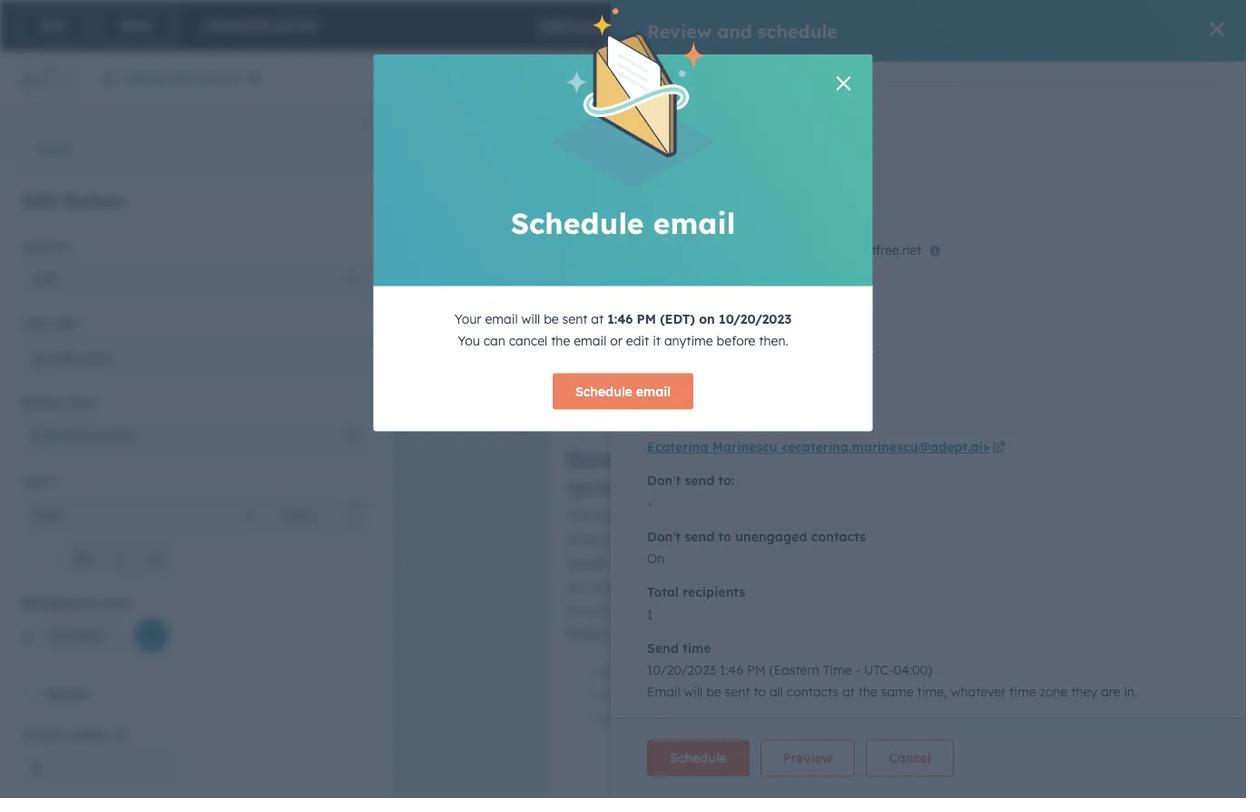 Task type: describe. For each thing, give the bounding box(es) containing it.
sent inside your email will be sent at 1:46 pm (edt) on 10/20/2023 you can cancel the email or edit it anytime before then.
[[562, 311, 588, 327]]

0 vertical spatial schedule
[[511, 205, 644, 241]]

cancel
[[889, 751, 931, 766]]

close image for schedule email
[[836, 76, 851, 91]]

corner
[[22, 727, 64, 743]]

1
[[647, 607, 653, 623]]

settings
[[496, 69, 550, 85]]

contacts inside total recipients 1 send time 10/20/2023 1:46 pm (eastern time - utc-04:00) email will be sent to all contacts at the same time, whatever time zone they are in.
[[787, 684, 839, 700]]

on
[[699, 311, 715, 327]]

#
[[22, 628, 32, 646]]

border button
[[22, 661, 371, 708]]

ecaterina
[[647, 439, 708, 455]]

cancel button
[[866, 741, 954, 777]]

2 send from the top
[[685, 529, 714, 545]]

schedule button
[[647, 741, 749, 777]]

0 horizontal spatial pm
[[298, 16, 317, 32]]

email inside total recipients 1 send time 10/20/2023 1:46 pm (eastern time - utc-04:00) email will be sent to all contacts at the same time, whatever time zone they are in.
[[647, 684, 680, 700]]

automation
[[735, 69, 813, 85]]

ddddd
[[647, 298, 687, 314]]

subject
[[647, 275, 695, 291]]

1 don't from the top
[[647, 473, 681, 489]]

0 horizontal spatial to
[[52, 238, 65, 254]]

review and schedule button
[[1051, 7, 1228, 44]]

link url
[[22, 315, 78, 331]]

save button
[[98, 7, 174, 44]]

before
[[717, 333, 756, 349]]

close image for review and schedule
[[1210, 22, 1224, 36]]

0 horizontal spatial to:
[[683, 417, 699, 433]]

email inside email type regular
[[647, 108, 683, 124]]

cancel
[[509, 333, 547, 349]]

1:46 for sent
[[720, 663, 744, 678]]

url button
[[22, 261, 371, 297]]

04:00)
[[894, 663, 932, 678]]

whatever
[[951, 684, 1006, 700]]

schedule email dialog
[[373, 4, 873, 432]]

background
[[22, 595, 98, 611]]

send to:
[[647, 417, 699, 433]]

automation link
[[717, 52, 831, 103]]

email inside send test email button
[[1094, 69, 1122, 82]]

edit link
[[415, 52, 478, 103]]

time,
[[917, 684, 947, 700]]

Edit this button text field
[[22, 417, 335, 456]]

1 vertical spatial url
[[52, 315, 78, 331]]

(eastern
[[769, 663, 819, 678]]

(edt)
[[660, 311, 695, 327]]

edit button
[[22, 190, 124, 212]]

town
[[687, 186, 717, 202]]

email type regular
[[647, 108, 715, 146]]

font
[[22, 474, 50, 490]]

ecaterina marinescu <ecaterina.marinescu@adept.ai>
[[647, 439, 990, 455]]

and inside button
[[1122, 17, 1146, 33]]

or inside your email will be sent at 1:46 pm (edt) on 10/20/2023 you can cancel the email or edit it anytime before then.
[[610, 333, 623, 349]]

pm for total
[[747, 663, 766, 678]]

1:47
[[272, 16, 295, 32]]

send test email button
[[1027, 61, 1138, 90]]

anytime
[[664, 333, 713, 349]]

corner radius button
[[22, 716, 371, 799]]

email inside schedule email button
[[636, 383, 671, 399]]

- inside total recipients 1 send time 10/20/2023 1:46 pm (eastern time - utc-04:00) email will be sent to all contacts at the same time, whatever time zone they are in.
[[855, 663, 860, 678]]

arial button
[[22, 497, 270, 533]]

schedule email inside button
[[575, 383, 671, 399]]

text for preview text -
[[701, 331, 726, 347]]

are
[[1101, 684, 1120, 700]]

send test email
[[1043, 69, 1122, 82]]

sent inside total recipients 1 send time 10/20/2023 1:46 pm (eastern time - utc-04:00) email will be sent to all contacts at the same time, whatever time zone they are in.
[[725, 684, 750, 700]]

settings link
[[478, 52, 568, 103]]

last saved 1:47 pm
[[203, 16, 317, 32]]

color
[[102, 595, 133, 611]]

contacts inside don't send to: - don't send to unengaged contacts on
[[811, 529, 866, 545]]

time
[[823, 663, 852, 678]]

done button
[[19, 138, 71, 160]]

1 vertical spatial schedule
[[575, 383, 632, 399]]

utc-
[[864, 663, 894, 678]]

0 vertical spatial time
[[683, 640, 711, 656]]

ecaterina marinescu <ecaterina.marinescu@adept.ai> link
[[647, 437, 1210, 458]]

the inside total recipients 1 send time 10/20/2023 1:46 pm (eastern time - utc-04:00) email will be sent to all contacts at the same time, whatever time zone they are in.
[[858, 684, 878, 700]]

saved
[[233, 16, 268, 32]]

in.
[[1124, 684, 1137, 700]]

preview button
[[760, 741, 855, 777]]

10/20/2023 inside total recipients 1 send time 10/20/2023 1:46 pm (eastern time - utc-04:00) email will be sent to all contacts at the same time, whatever time zone they are in.
[[647, 663, 716, 678]]

arial
[[32, 507, 61, 523]]

actions
[[1164, 69, 1202, 82]]

<ecaterina.marinescu@adept.ai>
[[781, 439, 990, 455]]

be inside your email will be sent at 1:46 pm (edt) on 10/20/2023 you can cancel the email or edit it anytime before then.
[[544, 311, 559, 327]]

unengaged
[[735, 529, 807, 545]]

don't send to: - don't send to unengaged contacts on
[[647, 473, 866, 567]]

actions button
[[1148, 61, 1228, 90]]

schedule email button
[[553, 374, 693, 410]]

funkytownclown1.gmail.com@hubspotfree.net
[[647, 242, 921, 258]]

send for send to:
[[647, 417, 679, 433]]

recipients
[[683, 584, 745, 600]]

a/b
[[171, 70, 196, 86]]

1:46 for or
[[607, 311, 633, 327]]

content button
[[0, 127, 196, 171]]

1 horizontal spatial time
[[1010, 684, 1036, 700]]

subject line ddddd
[[647, 275, 721, 314]]

all
[[770, 684, 783, 700]]

your
[[455, 311, 482, 327]]

type
[[687, 108, 715, 124]]

they
[[1071, 684, 1097, 700]]

can
[[483, 333, 505, 349]]

line
[[698, 275, 721, 291]]

name
[[684, 164, 720, 180]]

it
[[653, 333, 661, 349]]

be inside total recipients 1 send time 10/20/2023 1:46 pm (eastern time - utc-04:00) email will be sent to all contacts at the same time, whatever time zone they are in.
[[706, 684, 721, 700]]

10/20/2023 inside your email will be sent at 1:46 pm (edt) on 10/20/2023 you can cancel the email or edit it anytime before then.
[[719, 311, 792, 327]]

send for send test email
[[1043, 69, 1069, 82]]

pm for your
[[637, 311, 656, 327]]



Task type: vqa. For each thing, say whether or not it's contained in the screenshot.
Banner
no



Task type: locate. For each thing, give the bounding box(es) containing it.
link opens in a new window image
[[993, 442, 1005, 455], [993, 442, 1005, 455]]

will inside total recipients 1 send time 10/20/2023 1:46 pm (eastern time - utc-04:00) email will be sent to all contacts at the same time, whatever time zone they are in.
[[684, 684, 703, 700]]

1:46 inside total recipients 1 send time 10/20/2023 1:46 pm (eastern time - utc-04:00) email will be sent to all contacts at the same time, whatever time zone they are in.
[[720, 663, 744, 678]]

0 vertical spatial button
[[63, 190, 124, 212]]

0 vertical spatial from
[[647, 164, 680, 180]]

0 horizontal spatial sent
[[562, 311, 588, 327]]

1 vertical spatial contacts
[[787, 684, 839, 700]]

pm inside total recipients 1 send time 10/20/2023 1:46 pm (eastern time - utc-04:00) email will be sent to all contacts at the same time, whatever time zone they are in.
[[747, 663, 766, 678]]

1 vertical spatial or
[[610, 333, 623, 349]]

0 vertical spatial url
[[32, 270, 60, 288]]

1 horizontal spatial review and schedule
[[1074, 17, 1205, 33]]

time left zone
[[1010, 684, 1036, 700]]

to left all
[[754, 684, 766, 700]]

0 vertical spatial edit
[[433, 69, 460, 85]]

group
[[18, 52, 75, 103], [339, 497, 367, 533], [65, 533, 172, 577]]

total recipients 1 send time 10/20/2023 1:46 pm (eastern time - utc-04:00) email will be sent to all contacts at the same time, whatever time zone they are in.
[[647, 584, 1137, 700]]

from for from name funky town
[[647, 164, 680, 180]]

button up font
[[22, 395, 64, 411]]

pm left '(eastern'
[[747, 663, 766, 678]]

1 vertical spatial the
[[858, 684, 878, 700]]

0 vertical spatial or
[[623, 69, 637, 85]]

to down edit button
[[52, 238, 65, 254]]

be
[[544, 311, 559, 327], [706, 684, 721, 700]]

time down recipients
[[683, 640, 711, 656]]

0 vertical spatial will
[[521, 311, 540, 327]]

regular
[[647, 130, 693, 146]]

1 horizontal spatial close image
[[1210, 22, 1224, 36]]

0 vertical spatial preview
[[647, 331, 697, 347]]

0 vertical spatial to:
[[683, 417, 699, 433]]

1 vertical spatial -
[[647, 495, 652, 511]]

send for send or schedule
[[586, 69, 619, 85]]

pm inside your email will be sent at 1:46 pm (edt) on 10/20/2023 you can cancel the email or edit it anytime before then.
[[637, 311, 656, 327]]

- inside don't send to: - don't send to unengaged contacts on
[[647, 495, 652, 511]]

schedule email down the funky
[[511, 205, 735, 241]]

0 horizontal spatial text
[[68, 395, 92, 411]]

at inside your email will be sent at 1:46 pm (edt) on 10/20/2023 you can cancel the email or edit it anytime before then.
[[591, 311, 604, 327]]

1 from from the top
[[647, 164, 680, 180]]

1 email from the top
[[647, 108, 683, 124]]

will up schedule button
[[684, 684, 703, 700]]

0 vertical spatial link
[[22, 238, 48, 254]]

0 horizontal spatial time
[[683, 640, 711, 656]]

0 vertical spatial to
[[52, 238, 65, 254]]

schedule email
[[511, 205, 735, 241], [575, 383, 671, 399]]

0 vertical spatial the
[[551, 333, 570, 349]]

1 vertical spatial 10/20/2023
[[647, 663, 716, 678]]

from for from address
[[647, 220, 680, 236]]

test right a/b
[[200, 70, 223, 86]]

review inside button
[[1074, 17, 1119, 33]]

schedule up type
[[641, 69, 699, 85]]

preview for preview text -
[[647, 331, 697, 347]]

close image
[[1210, 22, 1224, 36], [836, 76, 851, 91]]

0 vertical spatial close image
[[1210, 22, 1224, 36]]

content
[[73, 141, 123, 157]]

background color
[[22, 595, 133, 611]]

0 vertical spatial be
[[544, 311, 559, 327]]

1 vertical spatial sent
[[725, 684, 750, 700]]

1 vertical spatial preview
[[783, 751, 832, 766]]

2 vertical spatial to
[[754, 684, 766, 700]]

send
[[685, 473, 714, 489], [685, 529, 714, 545]]

review up "send or schedule"
[[647, 20, 712, 42]]

0 vertical spatial 1:46
[[607, 311, 633, 327]]

1 vertical spatial to
[[718, 529, 731, 545]]

you
[[458, 333, 480, 349]]

create a/b test button
[[86, 67, 262, 90], [102, 70, 223, 87]]

text
[[701, 331, 726, 347], [68, 395, 92, 411]]

8 text field
[[22, 750, 179, 786]]

the inside your email will be sent at 1:46 pm (edt) on 10/20/2023 you can cancel the email or edit it anytime before then.
[[551, 333, 570, 349]]

- up on
[[647, 495, 652, 511]]

button down content button on the left top of the page
[[63, 190, 124, 212]]

0 vertical spatial don't
[[647, 473, 681, 489]]

0 horizontal spatial review
[[647, 20, 712, 42]]

None text field
[[273, 497, 368, 533], [39, 618, 126, 654], [273, 497, 368, 533], [39, 618, 126, 654]]

0 vertical spatial email
[[647, 108, 683, 124]]

0 horizontal spatial preview
[[647, 331, 697, 347]]

1 horizontal spatial at
[[842, 684, 855, 700]]

link to
[[22, 238, 65, 254]]

text inside "preview text -"
[[701, 331, 726, 347]]

review and schedule up automation
[[647, 20, 837, 42]]

1:46 left '(eastern'
[[720, 663, 744, 678]]

text down link url
[[68, 395, 92, 411]]

at
[[591, 311, 604, 327], [842, 684, 855, 700]]

at left ddddd
[[591, 311, 604, 327]]

from name funky town
[[647, 164, 720, 202]]

edit for edit button
[[22, 190, 58, 212]]

1 vertical spatial email
[[647, 684, 680, 700]]

email
[[1094, 69, 1122, 82], [653, 205, 735, 241], [485, 311, 518, 327], [574, 333, 607, 349], [636, 383, 671, 399]]

close image inside schedule email 'dialog'
[[836, 76, 851, 91]]

2 don't from the top
[[647, 529, 681, 545]]

at down time
[[842, 684, 855, 700]]

close image up actions popup button at the top of the page
[[1210, 22, 1224, 36]]

save
[[121, 17, 152, 33]]

or inside "link"
[[623, 69, 637, 85]]

close image right automation link
[[836, 76, 851, 91]]

your email will be sent at 1:46 pm (edt) on 10/20/2023 you can cancel the email or edit it anytime before then.
[[455, 311, 792, 349]]

text for button text
[[68, 395, 92, 411]]

link
[[22, 238, 48, 254], [22, 315, 48, 331]]

email up send to:
[[636, 383, 671, 399]]

preview inside button
[[783, 751, 832, 766]]

0 vertical spatial 10/20/2023
[[719, 311, 792, 327]]

1 horizontal spatial preview
[[783, 751, 832, 766]]

1 horizontal spatial to
[[718, 529, 731, 545]]

email up can
[[485, 311, 518, 327]]

1 horizontal spatial review
[[1074, 17, 1119, 33]]

send inside button
[[1043, 69, 1069, 82]]

email down town
[[653, 205, 735, 241]]

corner radius
[[22, 727, 107, 743]]

2 vertical spatial schedule
[[670, 751, 727, 766]]

send up recipients
[[685, 529, 714, 545]]

from down the funky
[[647, 220, 680, 236]]

10/20/2023 down 1
[[647, 663, 716, 678]]

send inside total recipients 1 send time 10/20/2023 1:46 pm (eastern time - utc-04:00) email will be sent to all contacts at the same time, whatever time zone they are in.
[[647, 640, 679, 656]]

marinescu
[[712, 439, 777, 455]]

1 vertical spatial 1:46
[[720, 663, 744, 678]]

0 vertical spatial schedule email
[[511, 205, 735, 241]]

0 horizontal spatial the
[[551, 333, 570, 349]]

same
[[881, 684, 914, 700]]

1 vertical spatial close image
[[836, 76, 851, 91]]

1 vertical spatial will
[[684, 684, 703, 700]]

border
[[47, 686, 90, 702]]

0 horizontal spatial edit
[[22, 190, 58, 212]]

will up cancel
[[521, 311, 540, 327]]

1 horizontal spatial sent
[[725, 684, 750, 700]]

link for link url
[[22, 315, 48, 331]]

email up regular
[[647, 108, 683, 124]]

1 horizontal spatial test
[[1072, 69, 1091, 82]]

0 vertical spatial text
[[701, 331, 726, 347]]

1:46 up edit
[[607, 311, 633, 327]]

contacts
[[811, 529, 866, 545], [787, 684, 839, 700]]

send or schedule
[[586, 69, 699, 85]]

zone
[[1040, 684, 1068, 700]]

be up cancel
[[544, 311, 559, 327]]

send
[[1043, 69, 1069, 82], [586, 69, 619, 85], [647, 417, 679, 433], [647, 640, 679, 656]]

url down link to
[[32, 270, 60, 288]]

to: up ecaterina
[[683, 417, 699, 433]]

create
[[125, 70, 167, 86]]

be left all
[[706, 684, 721, 700]]

1 vertical spatial to:
[[718, 473, 735, 489]]

1 vertical spatial schedule email
[[575, 383, 671, 399]]

0 horizontal spatial 1:46
[[607, 311, 633, 327]]

2 horizontal spatial pm
[[747, 663, 766, 678]]

0 horizontal spatial close image
[[836, 76, 851, 91]]

funky
[[647, 186, 683, 202]]

link down edit button
[[22, 238, 48, 254]]

1 horizontal spatial schedule
[[758, 20, 837, 42]]

1 vertical spatial time
[[1010, 684, 1036, 700]]

from
[[647, 164, 680, 180], [647, 220, 680, 236]]

content navigation
[[0, 126, 393, 172]]

schedule
[[1150, 17, 1205, 33], [758, 20, 837, 42], [641, 69, 699, 85]]

1 horizontal spatial the
[[858, 684, 878, 700]]

1 horizontal spatial pm
[[637, 311, 656, 327]]

1 send from the top
[[685, 473, 714, 489]]

2 vertical spatial -
[[855, 663, 860, 678]]

0 horizontal spatial and
[[717, 20, 752, 42]]

2 from from the top
[[647, 220, 680, 236]]

edit for edit
[[433, 69, 460, 85]]

last
[[203, 16, 229, 32]]

0 horizontal spatial at
[[591, 311, 604, 327]]

to left unengaged
[[718, 529, 731, 545]]

preview inside "preview text -"
[[647, 331, 697, 347]]

pm
[[298, 16, 317, 32], [637, 311, 656, 327], [747, 663, 766, 678]]

0 vertical spatial at
[[591, 311, 604, 327]]

None field
[[536, 13, 675, 38]]

or
[[623, 69, 637, 85], [610, 333, 623, 349]]

edit inside 'link'
[[433, 69, 460, 85]]

from inside from name funky town
[[647, 164, 680, 180]]

from up the funky
[[647, 164, 680, 180]]

time
[[683, 640, 711, 656], [1010, 684, 1036, 700]]

schedule up automation
[[758, 20, 837, 42]]

- down edit
[[647, 354, 652, 369]]

0 horizontal spatial review and schedule
[[647, 20, 837, 42]]

text down on
[[701, 331, 726, 347]]

test down review and schedule button
[[1072, 69, 1091, 82]]

send down ecaterina
[[685, 473, 714, 489]]

2 horizontal spatial to
[[754, 684, 766, 700]]

review and schedule inside button
[[1074, 17, 1205, 33]]

schedule up the actions
[[1150, 17, 1205, 33]]

1 vertical spatial be
[[706, 684, 721, 700]]

1 horizontal spatial edit
[[433, 69, 460, 85]]

0 horizontal spatial test
[[200, 70, 223, 86]]

exit
[[41, 17, 65, 33]]

preview text -
[[647, 331, 726, 369]]

2 horizontal spatial schedule
[[1150, 17, 1205, 33]]

url
[[32, 270, 60, 288], [52, 315, 78, 331]]

1:46 inside your email will be sent at 1:46 pm (edt) on 10/20/2023 you can cancel the email or edit it anytime before then.
[[607, 311, 633, 327]]

0 horizontal spatial 10/20/2023
[[647, 663, 716, 678]]

1 vertical spatial from
[[647, 220, 680, 236]]

0 horizontal spatial will
[[521, 311, 540, 327]]

10/20/2023 up then.
[[719, 311, 792, 327]]

schedule email down edit
[[575, 383, 671, 399]]

done
[[38, 141, 71, 157]]

schedule for send or schedule "link"
[[641, 69, 699, 85]]

1 horizontal spatial will
[[684, 684, 703, 700]]

send inside "link"
[[586, 69, 619, 85]]

preview down (edt)
[[647, 331, 697, 347]]

schedule inside review and schedule button
[[1150, 17, 1205, 33]]

contacts down '(eastern'
[[787, 684, 839, 700]]

total
[[647, 584, 679, 600]]

schedule inside send or schedule "link"
[[641, 69, 699, 85]]

1 horizontal spatial to:
[[718, 473, 735, 489]]

1 vertical spatial send
[[685, 529, 714, 545]]

to: inside don't send to: - don't send to unengaged contacts on
[[718, 473, 735, 489]]

1 link from the top
[[22, 238, 48, 254]]

and up automation
[[717, 20, 752, 42]]

the down utc-
[[858, 684, 878, 700]]

contacts right unengaged
[[811, 529, 866, 545]]

1 horizontal spatial 1:46
[[720, 663, 744, 678]]

0 vertical spatial contacts
[[811, 529, 866, 545]]

send or schedule link
[[568, 52, 717, 103]]

to inside total recipients 1 send time 10/20/2023 1:46 pm (eastern time - utc-04:00) email will be sent to all contacts at the same time, whatever time zone they are in.
[[754, 684, 766, 700]]

0 horizontal spatial be
[[544, 311, 559, 327]]

-
[[647, 354, 652, 369], [647, 495, 652, 511], [855, 663, 860, 678]]

1 vertical spatial pm
[[637, 311, 656, 327]]

edit
[[626, 333, 649, 349]]

1 vertical spatial at
[[842, 684, 855, 700]]

address
[[684, 220, 734, 236]]

link for link to
[[22, 238, 48, 254]]

url up button text
[[52, 315, 78, 331]]

0 horizontal spatial schedule
[[641, 69, 699, 85]]

1 vertical spatial text
[[68, 395, 92, 411]]

will
[[521, 311, 540, 327], [684, 684, 703, 700]]

sent
[[562, 311, 588, 327], [725, 684, 750, 700]]

don't down ecaterina
[[647, 473, 681, 489]]

pm up edit
[[637, 311, 656, 327]]

1 horizontal spatial 10/20/2023
[[719, 311, 792, 327]]

preview for preview
[[783, 751, 832, 766]]

button text
[[22, 395, 92, 411]]

- inside "preview text -"
[[647, 354, 652, 369]]

the right cancel
[[551, 333, 570, 349]]

schedule for review and schedule button
[[1150, 17, 1205, 33]]

to inside don't send to: - don't send to unengaged contacts on
[[718, 529, 731, 545]]

- right time
[[855, 663, 860, 678]]

review and schedule up the actions
[[1074, 17, 1205, 33]]

radius
[[68, 727, 107, 743]]

test
[[1072, 69, 1091, 82], [200, 70, 223, 86]]

0 vertical spatial sent
[[562, 311, 588, 327]]

will inside your email will be sent at 1:46 pm (edt) on 10/20/2023 you can cancel the email or edit it anytime before then.
[[521, 311, 540, 327]]

preview
[[647, 331, 697, 347], [783, 751, 832, 766]]

1 vertical spatial button
[[22, 395, 64, 411]]

email down review and schedule button
[[1094, 69, 1122, 82]]

at inside total recipients 1 send time 10/20/2023 1:46 pm (eastern time - utc-04:00) email will be sent to all contacts at the same time, whatever time zone they are in.
[[842, 684, 855, 700]]

email left edit
[[574, 333, 607, 349]]

to:
[[683, 417, 699, 433], [718, 473, 735, 489]]

1 horizontal spatial and
[[1122, 17, 1146, 33]]

url inside popup button
[[32, 270, 60, 288]]

create a/b test
[[125, 70, 223, 86]]

to: down marinescu
[[718, 473, 735, 489]]

1 vertical spatial link
[[22, 315, 48, 331]]

test inside button
[[1072, 69, 1091, 82]]

link down link to
[[22, 315, 48, 331]]

review up send test email
[[1074, 17, 1119, 33]]

email
[[647, 108, 683, 124], [647, 684, 680, 700]]

2 link from the top
[[22, 315, 48, 331]]

and up send test email button on the right of page
[[1122, 17, 1146, 33]]

edit up link to
[[22, 190, 58, 212]]

email up schedule button
[[647, 684, 680, 700]]

http:// text field
[[22, 338, 371, 376]]

pm right "1:47"
[[298, 16, 317, 32]]

edit left settings
[[433, 69, 460, 85]]

review
[[1074, 17, 1119, 33], [647, 20, 712, 42]]

don't up on
[[647, 529, 681, 545]]

then.
[[759, 333, 788, 349]]

2 vertical spatial pm
[[747, 663, 766, 678]]

0 vertical spatial send
[[685, 473, 714, 489]]

2 email from the top
[[647, 684, 680, 700]]

preview down all
[[783, 751, 832, 766]]

1 vertical spatial don't
[[647, 529, 681, 545]]

and
[[1122, 17, 1146, 33], [717, 20, 752, 42]]

0 vertical spatial pm
[[298, 16, 317, 32]]

0 horizontal spatial or
[[610, 333, 623, 349]]

1 horizontal spatial text
[[701, 331, 726, 347]]

on
[[647, 551, 664, 567]]

1 horizontal spatial or
[[623, 69, 637, 85]]

1 vertical spatial edit
[[22, 190, 58, 212]]

review and schedule
[[1074, 17, 1205, 33], [647, 20, 837, 42]]



